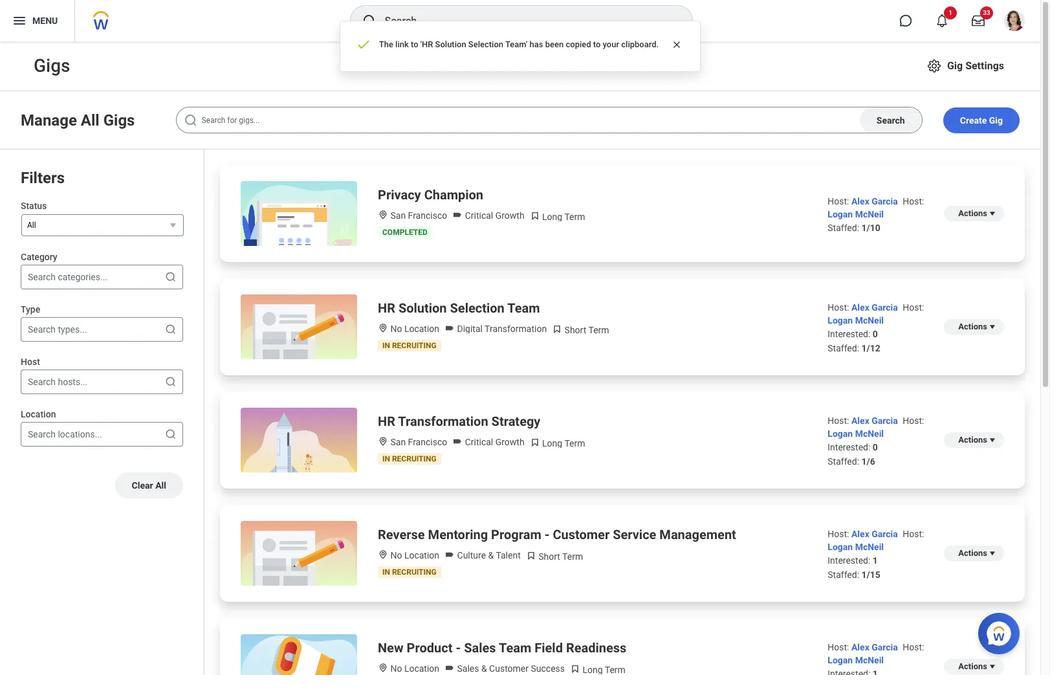 Task type: describe. For each thing, give the bounding box(es) containing it.
in for hr solution selection team
[[383, 341, 390, 350]]

copied
[[566, 39, 591, 49]]

hr solution selection team
[[378, 300, 540, 316]]

alex garcia button for privacy champion
[[852, 196, 901, 206]]

actions button
[[945, 206, 1005, 221]]

inbox large image
[[972, 14, 985, 27]]

search button
[[860, 107, 922, 133]]

privacy champion
[[378, 187, 484, 203]]

solution inside dialog
[[435, 39, 466, 49]]

growth for transformation
[[496, 437, 525, 447]]

program
[[491, 527, 542, 542]]

1 inside host: alex garcia host: logan mcneil interested: 1 staffed: 1/15
[[873, 555, 878, 566]]

profile logan mcneil image
[[1005, 10, 1025, 34]]

been
[[545, 39, 564, 49]]

selection inside dialog
[[469, 39, 504, 49]]

clipboard.
[[622, 39, 659, 49]]

the link to 'hr solution selection team' has been copied to your clipboard.
[[379, 39, 659, 49]]

san for hr
[[391, 437, 406, 447]]

justify image
[[12, 13, 27, 28]]

garcia for hr solution selection team
[[872, 302, 898, 313]]

host: alex garcia host: logan mcneil
[[828, 642, 925, 665]]

hr transformation strategy link
[[378, 412, 541, 430]]

location image
[[378, 210, 388, 220]]

gig inside popup button
[[948, 60, 963, 72]]

create gig
[[960, 115, 1003, 125]]

alex for hr transformation strategy
[[852, 416, 870, 426]]

new product - sales team field readiness link
[[378, 639, 627, 657]]

manage
[[21, 111, 77, 129]]

Search text field
[[176, 107, 923, 133]]

33
[[983, 9, 991, 16]]

team'
[[505, 39, 528, 49]]

long for privacy champion
[[543, 212, 563, 222]]

alex inside host: alex garcia host: logan mcneil staffed: 1/10
[[852, 196, 870, 206]]

0 for hr transformation strategy
[[873, 442, 878, 452]]

host: alex garcia host: logan mcneil staffed: 1/10
[[828, 196, 925, 233]]

completed
[[383, 228, 428, 237]]

no location for mentoring
[[388, 550, 440, 561]]

hosts...
[[58, 377, 88, 387]]

logan mcneil button for hr transformation strategy
[[828, 429, 884, 439]]

search image for search hosts...
[[164, 375, 177, 388]]

1 vertical spatial solution
[[399, 300, 447, 316]]

in recruiting for mentoring
[[383, 568, 437, 577]]

types...
[[58, 324, 87, 335]]

logan mcneil button for new product - sales team field readiness
[[828, 655, 884, 665]]

mcneil for reverse mentoring program - customer service management
[[856, 542, 884, 552]]

garcia inside host: alex garcia host: logan mcneil
[[872, 642, 898, 653]]

reverse mentoring program - customer service management
[[378, 527, 737, 542]]

category
[[21, 252, 57, 262]]

no for hr
[[391, 324, 402, 334]]

host
[[21, 357, 40, 367]]

search image for search types...
[[164, 323, 177, 336]]

in for hr transformation strategy
[[383, 454, 390, 463]]

actions for team
[[959, 322, 988, 331]]

long for hr transformation strategy
[[543, 438, 563, 449]]

recruiting for transformation
[[392, 454, 437, 463]]

filters
[[21, 169, 65, 187]]

hr transformation strategy
[[378, 414, 541, 429]]

search locations...
[[28, 429, 102, 440]]

talent
[[496, 550, 521, 561]]

no for new
[[391, 664, 402, 674]]

in for reverse mentoring program - customer service management
[[383, 568, 390, 577]]

your
[[603, 39, 620, 49]]

hr for hr solution selection team
[[378, 300, 395, 316]]

caret down image for readiness
[[988, 662, 998, 672]]

short term for -
[[536, 552, 583, 562]]

alex inside host: alex garcia host: logan mcneil
[[852, 642, 870, 653]]

search types...
[[28, 324, 87, 335]]

search categories...
[[28, 272, 107, 282]]

clear
[[132, 480, 153, 491]]

'hr
[[421, 39, 433, 49]]

culture
[[457, 550, 486, 561]]

search for search types...
[[28, 324, 56, 335]]

media mylearning image for champion
[[530, 211, 540, 221]]

growth for champion
[[496, 210, 525, 221]]

clear all
[[132, 480, 166, 491]]

actions button for reverse mentoring program - customer service management
[[945, 546, 1005, 561]]

term for program
[[563, 552, 583, 562]]

3 actions from the top
[[959, 435, 988, 445]]

privacy champion link
[[378, 186, 484, 204]]

search for search hosts...
[[28, 377, 56, 387]]

all for clear
[[155, 480, 166, 491]]

alex for reverse mentoring program - customer service management
[[852, 529, 870, 539]]

logan mcneil button for reverse mentoring program - customer service management
[[828, 542, 884, 552]]

list containing privacy champion
[[205, 150, 1041, 675]]

media mylearning image for solution
[[552, 324, 563, 335]]

short for -
[[539, 552, 560, 562]]

interested: inside host: alex garcia host: logan mcneil interested: 0 staffed: 1/6
[[828, 442, 871, 452]]

tag image for mentoring
[[445, 550, 455, 560]]

search image for search locations...
[[164, 428, 177, 441]]

search for search
[[877, 115, 905, 125]]

no for reverse
[[391, 550, 402, 561]]

Search Workday  search field
[[385, 6, 666, 35]]

digital
[[457, 324, 483, 334]]

create
[[960, 115, 987, 125]]

location up location text field
[[21, 409, 56, 420]]

search image for search text field
[[183, 113, 199, 128]]

alex garcia button for hr transformation strategy
[[852, 416, 901, 426]]

menu
[[32, 15, 58, 26]]

the link to 'hr solution selection team' has been copied to your clipboard. dialog
[[340, 21, 701, 72]]

staffed: for hr solution selection team
[[828, 343, 860, 353]]

mcneil inside host: alex garcia host: logan mcneil staffed: 1/10
[[856, 209, 884, 219]]

tag image for product
[[445, 663, 455, 673]]

gig settings
[[948, 60, 1005, 72]]

staffed: inside host: alex garcia host: logan mcneil staffed: 1/10
[[828, 223, 860, 233]]

host: alex garcia host: logan mcneil interested: 1 staffed: 1/15
[[828, 529, 925, 580]]

all inside popup button
[[27, 221, 36, 230]]

locations...
[[58, 429, 102, 440]]

short for team
[[565, 325, 587, 335]]

hr for hr transformation strategy
[[378, 414, 395, 429]]

success
[[531, 664, 565, 674]]

0 vertical spatial customer
[[553, 527, 610, 542]]

management
[[660, 527, 737, 542]]

link
[[396, 39, 409, 49]]

actions inside dropdown button
[[959, 208, 988, 218]]

& for -
[[482, 664, 487, 674]]

garcia for hr transformation strategy
[[872, 416, 898, 426]]

host: alex garcia host: logan mcneil interested: 0 staffed: 1/6
[[828, 416, 925, 467]]

settings
[[966, 60, 1005, 72]]

strategy
[[492, 414, 541, 429]]

create gig button
[[944, 107, 1020, 133]]

Host text field
[[28, 375, 30, 388]]

0 vertical spatial -
[[545, 527, 550, 542]]

logan for reverse mentoring program - customer service management
[[828, 542, 853, 552]]

mentoring
[[428, 527, 488, 542]]

alex garcia button for hr solution selection team
[[852, 302, 901, 313]]

new product - sales team field readiness
[[378, 640, 627, 656]]

actions for -
[[959, 548, 988, 558]]

team inside hr solution selection team link
[[508, 300, 540, 316]]

in recruiting for solution
[[383, 341, 437, 350]]

1/15
[[862, 570, 881, 580]]

search hosts...
[[28, 377, 88, 387]]

location image for hr transformation strategy
[[378, 436, 388, 447]]

1 vertical spatial selection
[[450, 300, 505, 316]]

host: alex garcia host: logan mcneil interested: 0 staffed: 1/12
[[828, 302, 925, 353]]

Type text field
[[28, 323, 30, 336]]

digital transformation
[[455, 324, 547, 334]]

location image for hr solution selection team
[[378, 323, 388, 333]]

clear all button
[[115, 473, 183, 498]]

x small image
[[669, 37, 685, 52]]

media mylearning image for mentoring
[[526, 551, 536, 561]]

interested: for team
[[828, 329, 871, 339]]



Task type: vqa. For each thing, say whether or not it's contained in the screenshot.
the topmost 6:00
no



Task type: locate. For each thing, give the bounding box(es) containing it.
2 mcneil from the top
[[856, 315, 884, 326]]

field
[[535, 640, 563, 656]]

type
[[21, 304, 40, 315]]

1 vertical spatial &
[[482, 664, 487, 674]]

0 horizontal spatial short
[[539, 552, 560, 562]]

team inside new product - sales team field readiness link
[[499, 640, 532, 656]]

2 san from the top
[[391, 437, 406, 447]]

0 vertical spatial selection
[[469, 39, 504, 49]]

alex for hr solution selection team
[[852, 302, 870, 313]]

garcia inside host: alex garcia host: logan mcneil staffed: 1/10
[[872, 196, 898, 206]]

gear image
[[927, 58, 942, 74]]

check image
[[356, 37, 371, 52]]

1 francisco from the top
[[408, 210, 447, 221]]

long
[[543, 212, 563, 222], [543, 438, 563, 449]]

search image
[[362, 13, 377, 28], [183, 113, 199, 128], [164, 271, 177, 284]]

location for hr
[[405, 324, 440, 334]]

logan inside host: alex garcia host: logan mcneil staffed: 1/10
[[828, 209, 853, 219]]

4 actions button from the top
[[945, 659, 1005, 675]]

in recruiting
[[383, 341, 437, 350], [383, 454, 437, 463], [383, 568, 437, 577]]

1
[[949, 9, 953, 16], [873, 555, 878, 566]]

critical down champion
[[465, 210, 493, 221]]

critical for transformation
[[465, 437, 493, 447]]

critical for champion
[[465, 210, 493, 221]]

interested: up 1/6
[[828, 442, 871, 452]]

interested: up 1/12
[[828, 329, 871, 339]]

1 vertical spatial team
[[499, 640, 532, 656]]

customer down "new product - sales team field readiness"
[[489, 664, 529, 674]]

team
[[508, 300, 540, 316], [499, 640, 532, 656]]

1 vertical spatial long term
[[540, 438, 585, 449]]

logan mcneil button for privacy champion
[[828, 209, 884, 219]]

& left talent
[[488, 550, 494, 561]]

Location text field
[[28, 428, 30, 441]]

media mylearning image
[[530, 211, 540, 221], [552, 324, 563, 335], [530, 438, 540, 448], [526, 551, 536, 561], [570, 664, 581, 675]]

san right location image
[[391, 210, 406, 221]]

has
[[530, 39, 543, 49]]

2 garcia from the top
[[872, 302, 898, 313]]

location left tag icon
[[405, 324, 440, 334]]

1 vertical spatial transformation
[[398, 414, 488, 429]]

caret down image
[[988, 322, 998, 332], [988, 435, 998, 445]]

sales & customer success
[[455, 664, 565, 674]]

recruiting for mentoring
[[392, 568, 437, 577]]

logan inside the host: alex garcia host: logan mcneil interested: 0 staffed: 1/12
[[828, 315, 853, 326]]

team up sales & customer success
[[499, 640, 532, 656]]

search image for search workday "search box"
[[362, 13, 377, 28]]

3 recruiting from the top
[[392, 568, 437, 577]]

5 alex garcia button from the top
[[852, 642, 901, 653]]

san francisco down hr transformation strategy link
[[388, 437, 447, 447]]

1 recruiting from the top
[[392, 341, 437, 350]]

1/10
[[862, 223, 881, 233]]

1/6
[[862, 456, 876, 467]]

critical down hr transformation strategy link
[[465, 437, 493, 447]]

- right 'program' at the bottom of the page
[[545, 527, 550, 542]]

all left gigs
[[81, 111, 100, 129]]

solution up tag icon
[[399, 300, 447, 316]]

logan mcneil button for hr solution selection team
[[828, 315, 884, 326]]

gigs
[[103, 111, 135, 129]]

transformation inside hr transformation strategy link
[[398, 414, 488, 429]]

1 actions button from the top
[[945, 319, 1005, 335]]

2 long from the top
[[543, 438, 563, 449]]

0 vertical spatial gig
[[948, 60, 963, 72]]

critical growth
[[463, 210, 525, 221], [463, 437, 525, 447]]

1 search image from the top
[[164, 323, 177, 336]]

0 vertical spatial long term
[[540, 212, 585, 222]]

customer left service
[[553, 527, 610, 542]]

staffed: left 1/15
[[828, 570, 860, 580]]

san for privacy
[[391, 210, 406, 221]]

1 vertical spatial no location
[[388, 550, 440, 561]]

to left the "your"
[[593, 39, 601, 49]]

1 vertical spatial no
[[391, 550, 402, 561]]

3 alex garcia button from the top
[[852, 416, 901, 426]]

0 horizontal spatial gig
[[948, 60, 963, 72]]

1 horizontal spatial short
[[565, 325, 587, 335]]

0 horizontal spatial to
[[411, 39, 419, 49]]

2 no from the top
[[391, 550, 402, 561]]

4 actions from the top
[[959, 548, 988, 558]]

sales up sales & customer success
[[464, 640, 496, 656]]

1 right notifications large icon
[[949, 9, 953, 16]]

staffed: inside host: alex garcia host: logan mcneil interested: 0 staffed: 1/6
[[828, 456, 860, 467]]

categories...
[[58, 272, 107, 282]]

san francisco for champion
[[388, 210, 447, 221]]

5 logan mcneil button from the top
[[828, 655, 884, 665]]

2 0 from the top
[[873, 442, 878, 452]]

actions button
[[945, 319, 1005, 335], [945, 432, 1005, 448], [945, 546, 1005, 561], [945, 659, 1005, 675]]

interested: inside the host: alex garcia host: logan mcneil interested: 0 staffed: 1/12
[[828, 329, 871, 339]]

solution right 'hr
[[435, 39, 466, 49]]

critical growth for champion
[[463, 210, 525, 221]]

1 staffed: from the top
[[828, 223, 860, 233]]

0 vertical spatial no
[[391, 324, 402, 334]]

0 vertical spatial san
[[391, 210, 406, 221]]

list
[[205, 150, 1041, 675]]

reverse
[[378, 527, 425, 542]]

0 inside the host: alex garcia host: logan mcneil interested: 0 staffed: 1/12
[[873, 329, 878, 339]]

0 vertical spatial growth
[[496, 210, 525, 221]]

3 in recruiting from the top
[[383, 568, 437, 577]]

staffed: left 1/6
[[828, 456, 860, 467]]

actions button for hr solution selection team
[[945, 319, 1005, 335]]

0 vertical spatial transformation
[[485, 324, 547, 334]]

1 vertical spatial in recruiting
[[383, 454, 437, 463]]

2 actions button from the top
[[945, 432, 1005, 448]]

3 logan from the top
[[828, 429, 853, 439]]

1 growth from the top
[[496, 210, 525, 221]]

4 location image from the top
[[378, 663, 388, 673]]

3 in from the top
[[383, 568, 390, 577]]

2 in recruiting from the top
[[383, 454, 437, 463]]

no location for solution
[[388, 324, 440, 334]]

2 actions from the top
[[959, 322, 988, 331]]

0 up 1/6
[[873, 442, 878, 452]]

garcia inside the host: alex garcia host: logan mcneil interested: 0 staffed: 1/12
[[872, 302, 898, 313]]

1 horizontal spatial &
[[488, 550, 494, 561]]

2 vertical spatial caret down image
[[988, 662, 998, 672]]

gig settings button
[[922, 53, 1010, 79]]

service
[[613, 527, 657, 542]]

caret down image for management
[[988, 548, 998, 559]]

no location
[[388, 324, 440, 334], [388, 550, 440, 561], [388, 664, 440, 674]]

0 vertical spatial short term
[[563, 325, 609, 335]]

1 vertical spatial -
[[456, 640, 461, 656]]

no down new
[[391, 664, 402, 674]]

search for search categories...
[[28, 272, 56, 282]]

2 growth from the top
[[496, 437, 525, 447]]

hr
[[378, 300, 395, 316], [378, 414, 395, 429]]

critical
[[465, 210, 493, 221], [465, 437, 493, 447]]

recruiting for solution
[[392, 341, 437, 350]]

francisco for transformation
[[408, 437, 447, 447]]

mcneil inside host: alex garcia host: logan mcneil
[[856, 655, 884, 665]]

in recruiting down reverse
[[383, 568, 437, 577]]

0 vertical spatial caret down image
[[988, 208, 998, 219]]

0 vertical spatial caret down image
[[988, 322, 998, 332]]

search for search locations...
[[28, 429, 56, 440]]

2 san francisco from the top
[[388, 437, 447, 447]]

mcneil inside the host: alex garcia host: logan mcneil interested: 0 staffed: 1/12
[[856, 315, 884, 326]]

1 vertical spatial 1
[[873, 555, 878, 566]]

2 caret down image from the top
[[988, 548, 998, 559]]

transformation
[[485, 324, 547, 334], [398, 414, 488, 429]]

2 hr from the top
[[378, 414, 395, 429]]

long term for hr transformation strategy
[[540, 438, 585, 449]]

0 horizontal spatial -
[[456, 640, 461, 656]]

to
[[411, 39, 419, 49], [593, 39, 601, 49]]

2 horizontal spatial all
[[155, 480, 166, 491]]

2 horizontal spatial search image
[[362, 13, 377, 28]]

selection
[[469, 39, 504, 49], [450, 300, 505, 316]]

gig right create
[[990, 115, 1003, 125]]

francisco for champion
[[408, 210, 447, 221]]

2 in from the top
[[383, 454, 390, 463]]

4 logan mcneil button from the top
[[828, 542, 884, 552]]

1 vertical spatial all
[[27, 221, 36, 230]]

logan inside host: alex garcia host: logan mcneil interested: 0 staffed: 1/6
[[828, 429, 853, 439]]

0 horizontal spatial search image
[[164, 271, 177, 284]]

the
[[379, 39, 394, 49]]

media mylearning image for transformation
[[530, 438, 540, 448]]

1 vertical spatial in
[[383, 454, 390, 463]]

alex inside host: alex garcia host: logan mcneil interested: 0 staffed: 1/6
[[852, 416, 870, 426]]

1 location image from the top
[[378, 323, 388, 333]]

caret down image
[[988, 208, 998, 219], [988, 548, 998, 559], [988, 662, 998, 672]]

1 horizontal spatial all
[[81, 111, 100, 129]]

4 staffed: from the top
[[828, 570, 860, 580]]

1 in recruiting from the top
[[383, 341, 437, 350]]

1 horizontal spatial search image
[[183, 113, 199, 128]]

1 vertical spatial sales
[[457, 664, 479, 674]]

no location down product
[[388, 664, 440, 674]]

2 critical from the top
[[465, 437, 493, 447]]

short term for team
[[563, 325, 609, 335]]

status
[[21, 201, 47, 211]]

interested:
[[828, 329, 871, 339], [828, 442, 871, 452], [828, 555, 871, 566]]

actions
[[959, 208, 988, 218], [959, 322, 988, 331], [959, 435, 988, 445], [959, 548, 988, 558], [959, 662, 988, 671]]

location down product
[[405, 664, 440, 674]]

tag image for transformation
[[453, 436, 463, 447]]

staffed: left 1/10
[[828, 223, 860, 233]]

1 vertical spatial critical
[[465, 437, 493, 447]]

privacy
[[378, 187, 421, 203]]

staffed: left 1/12
[[828, 343, 860, 353]]

0 vertical spatial interested:
[[828, 329, 871, 339]]

francisco
[[408, 210, 447, 221], [408, 437, 447, 447]]

0 vertical spatial short
[[565, 325, 587, 335]]

2 vertical spatial search image
[[164, 428, 177, 441]]

2 location image from the top
[[378, 436, 388, 447]]

no location down reverse
[[388, 550, 440, 561]]

3 no from the top
[[391, 664, 402, 674]]

0 vertical spatial hr
[[378, 300, 395, 316]]

3 logan mcneil button from the top
[[828, 429, 884, 439]]

logan inside host: alex garcia host: logan mcneil
[[828, 655, 853, 665]]

1 no location from the top
[[388, 324, 440, 334]]

3 alex from the top
[[852, 416, 870, 426]]

in
[[383, 341, 390, 350], [383, 454, 390, 463], [383, 568, 390, 577]]

reverse mentoring program - customer service management link
[[378, 526, 737, 544]]

culture & talent
[[455, 550, 521, 561]]

critical growth for transformation
[[463, 437, 525, 447]]

1 vertical spatial search image
[[164, 375, 177, 388]]

mcneil
[[856, 209, 884, 219], [856, 315, 884, 326], [856, 429, 884, 439], [856, 542, 884, 552], [856, 655, 884, 665]]

caret down image inside actions dropdown button
[[988, 208, 998, 219]]

critical growth down champion
[[463, 210, 525, 221]]

tag image
[[453, 210, 463, 220], [453, 436, 463, 447], [445, 550, 455, 560], [445, 663, 455, 673]]

in recruiting for transformation
[[383, 454, 437, 463]]

1 to from the left
[[411, 39, 419, 49]]

1 vertical spatial san
[[391, 437, 406, 447]]

recruiting down hr transformation strategy link
[[392, 454, 437, 463]]

team up digital transformation
[[508, 300, 540, 316]]

actions button for new product - sales team field readiness
[[945, 659, 1005, 675]]

1 interested: from the top
[[828, 329, 871, 339]]

2 logan from the top
[[828, 315, 853, 326]]

hr solution selection team link
[[378, 299, 540, 317]]

all for manage
[[81, 111, 100, 129]]

3 actions button from the top
[[945, 546, 1005, 561]]

san francisco up completed
[[388, 210, 447, 221]]

interested: inside host: alex garcia host: logan mcneil interested: 1 staffed: 1/15
[[828, 555, 871, 566]]

2 vertical spatial recruiting
[[392, 568, 437, 577]]

2 search image from the top
[[164, 375, 177, 388]]

1/12
[[862, 343, 881, 353]]

5 actions from the top
[[959, 662, 988, 671]]

2 critical growth from the top
[[463, 437, 525, 447]]

term
[[565, 212, 585, 222], [589, 325, 609, 335], [565, 438, 585, 449], [563, 552, 583, 562]]

alex inside host: alex garcia host: logan mcneil interested: 1 staffed: 1/15
[[852, 529, 870, 539]]

0 horizontal spatial all
[[27, 221, 36, 230]]

alex inside the host: alex garcia host: logan mcneil interested: 0 staffed: 1/12
[[852, 302, 870, 313]]

1 long from the top
[[543, 212, 563, 222]]

search
[[877, 115, 905, 125], [28, 272, 56, 282], [28, 324, 56, 335], [28, 377, 56, 387], [28, 429, 56, 440]]

3 search image from the top
[[164, 428, 177, 441]]

5 mcneil from the top
[[856, 655, 884, 665]]

1 button
[[928, 6, 957, 35]]

no down reverse
[[391, 550, 402, 561]]

2 staffed: from the top
[[828, 343, 860, 353]]

location
[[405, 324, 440, 334], [21, 409, 56, 420], [405, 550, 440, 561], [405, 664, 440, 674]]

manage all gigs
[[21, 111, 135, 129]]

notifications large image
[[936, 14, 949, 27]]

staffed: inside the host: alex garcia host: logan mcneil interested: 0 staffed: 1/12
[[828, 343, 860, 353]]

all button
[[21, 214, 184, 236]]

1 san francisco from the top
[[388, 210, 447, 221]]

caret down image for hr solution selection team
[[988, 322, 998, 332]]

term for selection
[[589, 325, 609, 335]]

location for new
[[405, 664, 440, 674]]

1 vertical spatial growth
[[496, 437, 525, 447]]

new
[[378, 640, 404, 656]]

1 vertical spatial customer
[[489, 664, 529, 674]]

0 vertical spatial recruiting
[[392, 341, 437, 350]]

location image
[[378, 323, 388, 333], [378, 436, 388, 447], [378, 550, 388, 560], [378, 663, 388, 673]]

& for program
[[488, 550, 494, 561]]

1 horizontal spatial -
[[545, 527, 550, 542]]

no left tag icon
[[391, 324, 402, 334]]

1 in from the top
[[383, 341, 390, 350]]

1 horizontal spatial 1
[[949, 9, 953, 16]]

2 logan mcneil button from the top
[[828, 315, 884, 326]]

0
[[873, 329, 878, 339], [873, 442, 878, 452]]

to left 'hr
[[411, 39, 419, 49]]

location image for new product - sales team field readiness
[[378, 663, 388, 673]]

readiness
[[566, 640, 627, 656]]

1 vertical spatial recruiting
[[392, 454, 437, 463]]

0 vertical spatial in
[[383, 341, 390, 350]]

2 recruiting from the top
[[392, 454, 437, 463]]

2 vertical spatial all
[[155, 480, 166, 491]]

sales down "new product - sales team field readiness"
[[457, 664, 479, 674]]

short
[[565, 325, 587, 335], [539, 552, 560, 562]]

2 vertical spatial no location
[[388, 664, 440, 674]]

3 no location from the top
[[388, 664, 440, 674]]

4 logan from the top
[[828, 542, 853, 552]]

1 caret down image from the top
[[988, 208, 998, 219]]

- right product
[[456, 640, 461, 656]]

2 vertical spatial in recruiting
[[383, 568, 437, 577]]

logan inside host: alex garcia host: logan mcneil interested: 1 staffed: 1/15
[[828, 542, 853, 552]]

1 logan from the top
[[828, 209, 853, 219]]

0 vertical spatial critical
[[465, 210, 493, 221]]

transformation for hr
[[398, 414, 488, 429]]

selection up digital
[[450, 300, 505, 316]]

0 vertical spatial 0
[[873, 329, 878, 339]]

1 alex garcia button from the top
[[852, 196, 901, 206]]

0 for hr solution selection team
[[873, 329, 878, 339]]

1 mcneil from the top
[[856, 209, 884, 219]]

2 alex from the top
[[852, 302, 870, 313]]

growth
[[496, 210, 525, 221], [496, 437, 525, 447]]

1 actions from the top
[[959, 208, 988, 218]]

3 caret down image from the top
[[988, 662, 998, 672]]

0 vertical spatial francisco
[[408, 210, 447, 221]]

-
[[545, 527, 550, 542], [456, 640, 461, 656]]

0 vertical spatial san francisco
[[388, 210, 447, 221]]

1 vertical spatial 0
[[873, 442, 878, 452]]

1 vertical spatial short
[[539, 552, 560, 562]]

2 vertical spatial interested:
[[828, 555, 871, 566]]

in recruiting down hr solution selection team link
[[383, 341, 437, 350]]

1 vertical spatial san francisco
[[388, 437, 447, 447]]

0 vertical spatial &
[[488, 550, 494, 561]]

1 inside button
[[949, 9, 953, 16]]

location image for reverse mentoring program - customer service management
[[378, 550, 388, 560]]

0 vertical spatial team
[[508, 300, 540, 316]]

1 vertical spatial gig
[[990, 115, 1003, 125]]

garcia inside host: alex garcia host: logan mcneil interested: 0 staffed: 1/6
[[872, 416, 898, 426]]

all right clear
[[155, 480, 166, 491]]

0 vertical spatial all
[[81, 111, 100, 129]]

33 button
[[965, 6, 994, 35]]

recruiting down the hr solution selection team
[[392, 341, 437, 350]]

0 vertical spatial critical growth
[[463, 210, 525, 221]]

4 alex garcia button from the top
[[852, 529, 901, 539]]

2 vertical spatial search image
[[164, 271, 177, 284]]

caret down image for hr transformation strategy
[[988, 435, 998, 445]]

1 vertical spatial interested:
[[828, 442, 871, 452]]

0 horizontal spatial &
[[482, 664, 487, 674]]

mcneil inside host: alex garcia host: logan mcneil interested: 1 staffed: 1/15
[[856, 542, 884, 552]]

long term for privacy champion
[[540, 212, 585, 222]]

1 critical growth from the top
[[463, 210, 525, 221]]

1 0 from the top
[[873, 329, 878, 339]]

staffed: inside host: alex garcia host: logan mcneil interested: 1 staffed: 1/15
[[828, 570, 860, 580]]

1 hr from the top
[[378, 300, 395, 316]]

transformation for digital
[[485, 324, 547, 334]]

Category text field
[[28, 271, 30, 284]]

4 mcneil from the top
[[856, 542, 884, 552]]

1 garcia from the top
[[872, 196, 898, 206]]

mcneil for hr solution selection team
[[856, 315, 884, 326]]

1 logan mcneil button from the top
[[828, 209, 884, 219]]

gig
[[948, 60, 963, 72], [990, 115, 1003, 125]]

gig inside 'button'
[[990, 115, 1003, 125]]

4 alex from the top
[[852, 529, 870, 539]]

francisco down hr transformation strategy link
[[408, 437, 447, 447]]

&
[[488, 550, 494, 561], [482, 664, 487, 674]]

1 horizontal spatial gig
[[990, 115, 1003, 125]]

1 vertical spatial caret down image
[[988, 435, 998, 445]]

actions button for hr transformation strategy
[[945, 432, 1005, 448]]

& down new product - sales team field readiness link
[[482, 664, 487, 674]]

0 inside host: alex garcia host: logan mcneil interested: 0 staffed: 1/6
[[873, 442, 878, 452]]

1 no from the top
[[391, 324, 402, 334]]

tag image down product
[[445, 663, 455, 673]]

search image
[[164, 323, 177, 336], [164, 375, 177, 388], [164, 428, 177, 441]]

1 vertical spatial hr
[[378, 414, 395, 429]]

0 vertical spatial search image
[[164, 323, 177, 336]]

mcneil inside host: alex garcia host: logan mcneil interested: 0 staffed: 1/6
[[856, 429, 884, 439]]

2 caret down image from the top
[[988, 435, 998, 445]]

staffed:
[[828, 223, 860, 233], [828, 343, 860, 353], [828, 456, 860, 467], [828, 570, 860, 580]]

2 long term from the top
[[540, 438, 585, 449]]

champion
[[424, 187, 484, 203]]

staffed: for hr transformation strategy
[[828, 456, 860, 467]]

0 vertical spatial long
[[543, 212, 563, 222]]

tag image down mentoring
[[445, 550, 455, 560]]

sales
[[464, 640, 496, 656], [457, 664, 479, 674]]

mcneil for hr transformation strategy
[[856, 429, 884, 439]]

1 long term from the top
[[540, 212, 585, 222]]

5 logan from the top
[[828, 655, 853, 665]]

3 staffed: from the top
[[828, 456, 860, 467]]

0 up 1/12
[[873, 329, 878, 339]]

0 vertical spatial solution
[[435, 39, 466, 49]]

logan for hr solution selection team
[[828, 315, 853, 326]]

2 francisco from the top
[[408, 437, 447, 447]]

2 vertical spatial no
[[391, 664, 402, 674]]

solution
[[435, 39, 466, 49], [399, 300, 447, 316]]

all inside button
[[155, 480, 166, 491]]

5 garcia from the top
[[872, 642, 898, 653]]

tag image down hr transformation strategy link
[[453, 436, 463, 447]]

garcia for reverse mentoring program - customer service management
[[872, 529, 898, 539]]

san francisco for transformation
[[388, 437, 447, 447]]

no location for product
[[388, 664, 440, 674]]

actions for sales
[[959, 662, 988, 671]]

all down the status
[[27, 221, 36, 230]]

2 vertical spatial in
[[383, 568, 390, 577]]

location for reverse
[[405, 550, 440, 561]]

3 interested: from the top
[[828, 555, 871, 566]]

interested: up 1/15
[[828, 555, 871, 566]]

1 vertical spatial critical growth
[[463, 437, 525, 447]]

menu button
[[0, 0, 75, 41]]

tag image for champion
[[453, 210, 463, 220]]

0 horizontal spatial customer
[[489, 664, 529, 674]]

san down hr transformation strategy link
[[391, 437, 406, 447]]

tag image down champion
[[453, 210, 463, 220]]

interested: for -
[[828, 555, 871, 566]]

term for strategy
[[565, 438, 585, 449]]

1 vertical spatial caret down image
[[988, 548, 998, 559]]

logan
[[828, 209, 853, 219], [828, 315, 853, 326], [828, 429, 853, 439], [828, 542, 853, 552], [828, 655, 853, 665]]

0 vertical spatial search image
[[362, 13, 377, 28]]

0 vertical spatial 1
[[949, 9, 953, 16]]

0 vertical spatial no location
[[388, 324, 440, 334]]

selection left 'team''
[[469, 39, 504, 49]]

product
[[407, 640, 453, 656]]

1 horizontal spatial customer
[[553, 527, 610, 542]]

location down reverse
[[405, 550, 440, 561]]

no location left tag icon
[[388, 324, 440, 334]]

long term
[[540, 212, 585, 222], [540, 438, 585, 449]]

1 critical from the top
[[465, 210, 493, 221]]

0 vertical spatial sales
[[464, 640, 496, 656]]

2 interested: from the top
[[828, 442, 871, 452]]

0 vertical spatial in recruiting
[[383, 341, 437, 350]]

2 no location from the top
[[388, 550, 440, 561]]

3 mcneil from the top
[[856, 429, 884, 439]]

1 vertical spatial long
[[543, 438, 563, 449]]

3 location image from the top
[[378, 550, 388, 560]]

customer
[[553, 527, 610, 542], [489, 664, 529, 674]]

search inside button
[[877, 115, 905, 125]]

1 vertical spatial short term
[[536, 552, 583, 562]]

1 vertical spatial francisco
[[408, 437, 447, 447]]

2 alex garcia button from the top
[[852, 302, 901, 313]]

staffed: for reverse mentoring program - customer service management
[[828, 570, 860, 580]]

0 horizontal spatial 1
[[873, 555, 878, 566]]

1 vertical spatial search image
[[183, 113, 199, 128]]

recruiting
[[392, 341, 437, 350], [392, 454, 437, 463], [392, 568, 437, 577]]

host:
[[828, 196, 850, 206], [903, 196, 925, 206], [828, 302, 850, 313], [903, 302, 925, 313], [828, 416, 850, 426], [903, 416, 925, 426], [828, 529, 850, 539], [903, 529, 925, 539], [828, 642, 850, 653], [903, 642, 925, 653]]

in recruiting down hr transformation strategy link
[[383, 454, 437, 463]]

francisco down privacy champion
[[408, 210, 447, 221]]

1 up 1/15
[[873, 555, 878, 566]]

1 alex from the top
[[852, 196, 870, 206]]

gig right gear icon
[[948, 60, 963, 72]]

tag image
[[445, 323, 455, 333]]

4 garcia from the top
[[872, 529, 898, 539]]

critical growth down strategy
[[463, 437, 525, 447]]

logan for hr transformation strategy
[[828, 429, 853, 439]]

1 caret down image from the top
[[988, 322, 998, 332]]

5 alex from the top
[[852, 642, 870, 653]]

3 garcia from the top
[[872, 416, 898, 426]]

1 san from the top
[[391, 210, 406, 221]]

2 to from the left
[[593, 39, 601, 49]]

logan mcneil button
[[828, 209, 884, 219], [828, 315, 884, 326], [828, 429, 884, 439], [828, 542, 884, 552], [828, 655, 884, 665]]

garcia inside host: alex garcia host: logan mcneil interested: 1 staffed: 1/15
[[872, 529, 898, 539]]

recruiting down reverse
[[392, 568, 437, 577]]

1 horizontal spatial to
[[593, 39, 601, 49]]

alex garcia button for new product - sales team field readiness
[[852, 642, 901, 653]]



